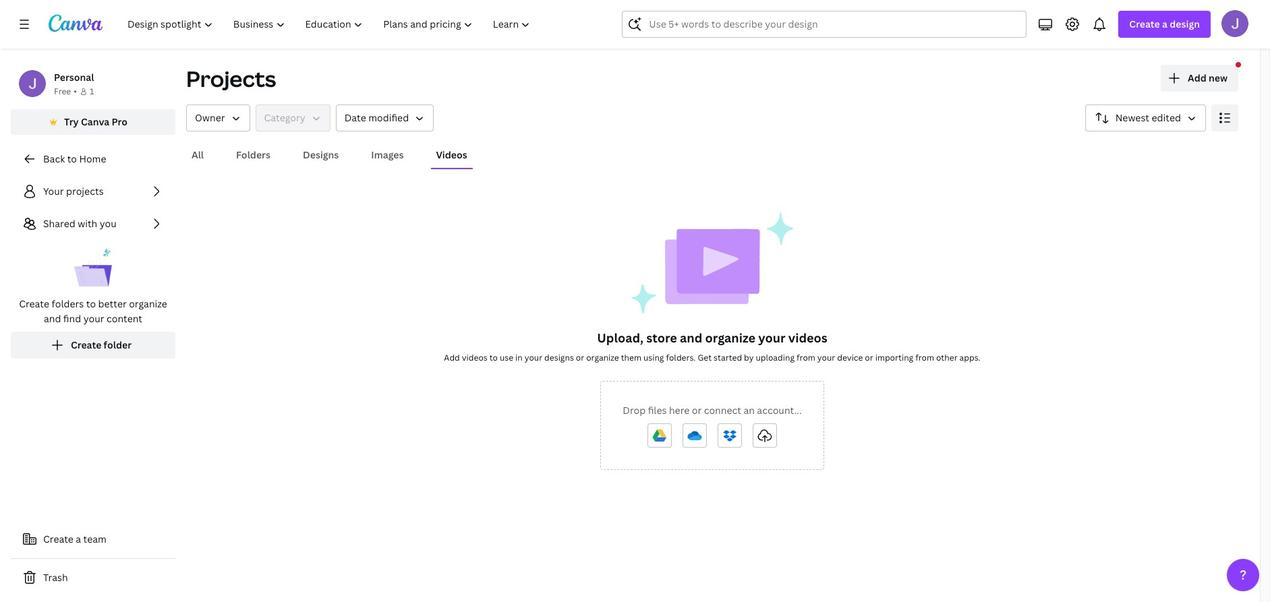 Task type: describe. For each thing, give the bounding box(es) containing it.
create for create folders to better organize and find your content
[[19, 298, 49, 310]]

new
[[1209, 72, 1228, 84]]

owner
[[195, 111, 225, 124]]

all button
[[186, 142, 209, 168]]

create folder button
[[11, 332, 175, 359]]

Date modified button
[[336, 105, 434, 132]]

a for design
[[1162, 18, 1168, 30]]

free •
[[54, 86, 77, 97]]

other
[[936, 352, 958, 364]]

trash link
[[11, 565, 175, 592]]

to inside upload, store and organize your videos add videos to use in your designs or organize them using folders. get started by uploading from your device or importing from other apps.
[[490, 352, 498, 364]]

create a design button
[[1119, 11, 1211, 38]]

try canva pro
[[64, 115, 127, 128]]

create a team
[[43, 533, 107, 546]]

connect
[[704, 404, 741, 417]]

canva
[[81, 115, 109, 128]]

shared with you
[[43, 217, 117, 230]]

create for create folder
[[71, 339, 101, 352]]

shared
[[43, 217, 75, 230]]

home
[[79, 152, 106, 165]]

with
[[78, 217, 97, 230]]

your right "in"
[[525, 352, 543, 364]]

and inside upload, store and organize your videos add videos to use in your designs or organize them using folders. get started by uploading from your device or importing from other apps.
[[680, 330, 703, 346]]

drop files here or connect an account...
[[623, 404, 802, 417]]

back to home
[[43, 152, 106, 165]]

1
[[90, 86, 94, 97]]

•
[[74, 86, 77, 97]]

1 from from the left
[[797, 352, 816, 364]]

design
[[1170, 18, 1200, 30]]

content
[[107, 312, 142, 325]]

designs
[[545, 352, 574, 364]]

your up uploading
[[758, 330, 786, 346]]

back to home link
[[11, 146, 175, 173]]

images
[[371, 148, 404, 161]]

designs button
[[298, 142, 344, 168]]

device
[[837, 352, 863, 364]]

0 vertical spatial videos
[[789, 330, 828, 346]]

videos
[[436, 148, 467, 161]]

designs
[[303, 148, 339, 161]]

upload, store and organize your videos add videos to use in your designs or organize them using folders. get started by uploading from your device or importing from other apps.
[[444, 330, 981, 364]]

your projects link
[[11, 178, 175, 205]]

pro
[[112, 115, 127, 128]]

jacob simon image
[[1222, 10, 1249, 37]]

importing
[[875, 352, 914, 364]]

to inside create folders to better organize and find your content
[[86, 298, 96, 310]]

folders
[[52, 298, 84, 310]]

store
[[647, 330, 677, 346]]

all
[[192, 148, 204, 161]]

back
[[43, 152, 65, 165]]

try
[[64, 115, 79, 128]]

using
[[644, 352, 664, 364]]

create for create a team
[[43, 533, 73, 546]]

your left device
[[818, 352, 835, 364]]

0 horizontal spatial or
[[576, 352, 584, 364]]

2 horizontal spatial or
[[865, 352, 874, 364]]

files
[[648, 404, 667, 417]]

Owner button
[[186, 105, 250, 132]]

create folders to better organize and find your content
[[19, 298, 167, 325]]

find
[[63, 312, 81, 325]]

personal
[[54, 71, 94, 84]]

folder
[[104, 339, 132, 352]]

trash
[[43, 571, 68, 584]]



Task type: locate. For each thing, give the bounding box(es) containing it.
create
[[1130, 18, 1160, 30], [19, 298, 49, 310], [71, 339, 101, 352], [43, 533, 73, 546]]

folders button
[[231, 142, 276, 168]]

get
[[698, 352, 712, 364]]

folders
[[236, 148, 271, 161]]

newest
[[1116, 111, 1150, 124]]

a left design
[[1162, 18, 1168, 30]]

2 horizontal spatial to
[[490, 352, 498, 364]]

shared with you link
[[11, 210, 175, 237]]

2 vertical spatial organize
[[586, 352, 619, 364]]

create for create a design
[[1130, 18, 1160, 30]]

your right the find
[[83, 312, 104, 325]]

drop
[[623, 404, 646, 417]]

create down the find
[[71, 339, 101, 352]]

folders.
[[666, 352, 696, 364]]

organize up started
[[705, 330, 756, 346]]

date modified
[[345, 111, 409, 124]]

create left design
[[1130, 18, 1160, 30]]

2 vertical spatial to
[[490, 352, 498, 364]]

videos
[[789, 330, 828, 346], [462, 352, 488, 364]]

from
[[797, 352, 816, 364], [916, 352, 934, 364]]

0 horizontal spatial from
[[797, 352, 816, 364]]

1 vertical spatial to
[[86, 298, 96, 310]]

create left team
[[43, 533, 73, 546]]

0 vertical spatial to
[[67, 152, 77, 165]]

videos up uploading
[[789, 330, 828, 346]]

top level navigation element
[[119, 11, 542, 38]]

and up the folders.
[[680, 330, 703, 346]]

projects
[[66, 185, 104, 198]]

add inside dropdown button
[[1188, 72, 1207, 84]]

2 horizontal spatial organize
[[705, 330, 756, 346]]

Sort by button
[[1085, 105, 1206, 132]]

add new
[[1188, 72, 1228, 84]]

from right uploading
[[797, 352, 816, 364]]

or
[[576, 352, 584, 364], [865, 352, 874, 364], [692, 404, 702, 417]]

0 horizontal spatial videos
[[462, 352, 488, 364]]

a
[[1162, 18, 1168, 30], [76, 533, 81, 546]]

your inside create folders to better organize and find your content
[[83, 312, 104, 325]]

1 horizontal spatial to
[[86, 298, 96, 310]]

an
[[744, 404, 755, 417]]

or right device
[[865, 352, 874, 364]]

1 horizontal spatial organize
[[586, 352, 619, 364]]

try canva pro button
[[11, 109, 175, 135]]

and left the find
[[44, 312, 61, 325]]

your projects
[[43, 185, 104, 198]]

1 horizontal spatial add
[[1188, 72, 1207, 84]]

in
[[516, 352, 523, 364]]

0 horizontal spatial to
[[67, 152, 77, 165]]

1 vertical spatial add
[[444, 352, 460, 364]]

a inside dropdown button
[[1162, 18, 1168, 30]]

date
[[345, 111, 366, 124]]

a inside button
[[76, 533, 81, 546]]

None search field
[[622, 11, 1027, 38]]

and inside create folders to better organize and find your content
[[44, 312, 61, 325]]

a for team
[[76, 533, 81, 546]]

1 horizontal spatial videos
[[789, 330, 828, 346]]

1 vertical spatial organize
[[705, 330, 756, 346]]

add left use
[[444, 352, 460, 364]]

0 vertical spatial and
[[44, 312, 61, 325]]

0 horizontal spatial add
[[444, 352, 460, 364]]

you
[[100, 217, 117, 230]]

1 horizontal spatial or
[[692, 404, 702, 417]]

edited
[[1152, 111, 1181, 124]]

0 vertical spatial organize
[[129, 298, 167, 310]]

1 horizontal spatial a
[[1162, 18, 1168, 30]]

them
[[621, 352, 642, 364]]

images button
[[366, 142, 409, 168]]

add
[[1188, 72, 1207, 84], [444, 352, 460, 364]]

list containing your projects
[[11, 178, 175, 359]]

2 from from the left
[[916, 352, 934, 364]]

1 vertical spatial a
[[76, 533, 81, 546]]

upload,
[[597, 330, 644, 346]]

create a team button
[[11, 526, 175, 553]]

from left other
[[916, 352, 934, 364]]

use
[[500, 352, 514, 364]]

free
[[54, 86, 71, 97]]

add new button
[[1161, 65, 1239, 92]]

uploading
[[756, 352, 795, 364]]

create inside dropdown button
[[1130, 18, 1160, 30]]

modified
[[368, 111, 409, 124]]

your
[[43, 185, 64, 198]]

or right here
[[692, 404, 702, 417]]

1 vertical spatial and
[[680, 330, 703, 346]]

0 horizontal spatial a
[[76, 533, 81, 546]]

0 horizontal spatial and
[[44, 312, 61, 325]]

projects
[[186, 64, 276, 93]]

by
[[744, 352, 754, 364]]

your
[[83, 312, 104, 325], [758, 330, 786, 346], [525, 352, 543, 364], [818, 352, 835, 364]]

videos button
[[431, 142, 473, 168]]

add inside upload, store and organize your videos add videos to use in your designs or organize them using folders. get started by uploading from your device or importing from other apps.
[[444, 352, 460, 364]]

add left new
[[1188, 72, 1207, 84]]

category
[[264, 111, 305, 124]]

create a design
[[1130, 18, 1200, 30]]

create folder
[[71, 339, 132, 352]]

organize down upload,
[[586, 352, 619, 364]]

apps.
[[960, 352, 981, 364]]

create left the folders in the left of the page
[[19, 298, 49, 310]]

1 horizontal spatial from
[[916, 352, 934, 364]]

here
[[669, 404, 690, 417]]

a left team
[[76, 533, 81, 546]]

create inside create folders to better organize and find your content
[[19, 298, 49, 310]]

better
[[98, 298, 127, 310]]

to left use
[[490, 352, 498, 364]]

0 horizontal spatial organize
[[129, 298, 167, 310]]

team
[[83, 533, 107, 546]]

to left better on the left of page
[[86, 298, 96, 310]]

and
[[44, 312, 61, 325], [680, 330, 703, 346]]

1 vertical spatial videos
[[462, 352, 488, 364]]

account...
[[757, 404, 802, 417]]

1 horizontal spatial and
[[680, 330, 703, 346]]

organize
[[129, 298, 167, 310], [705, 330, 756, 346], [586, 352, 619, 364]]

organize up content
[[129, 298, 167, 310]]

to
[[67, 152, 77, 165], [86, 298, 96, 310], [490, 352, 498, 364]]

Category button
[[255, 105, 330, 132]]

started
[[714, 352, 742, 364]]

list
[[11, 178, 175, 359]]

newest edited
[[1116, 111, 1181, 124]]

or right 'designs' on the left of the page
[[576, 352, 584, 364]]

to right the back
[[67, 152, 77, 165]]

Search search field
[[649, 11, 1000, 37]]

0 vertical spatial add
[[1188, 72, 1207, 84]]

videos left use
[[462, 352, 488, 364]]

organize inside create folders to better organize and find your content
[[129, 298, 167, 310]]

0 vertical spatial a
[[1162, 18, 1168, 30]]



Task type: vqa. For each thing, say whether or not it's contained in the screenshot.
Dark Gray White Modern Assignment Group Work image
no



